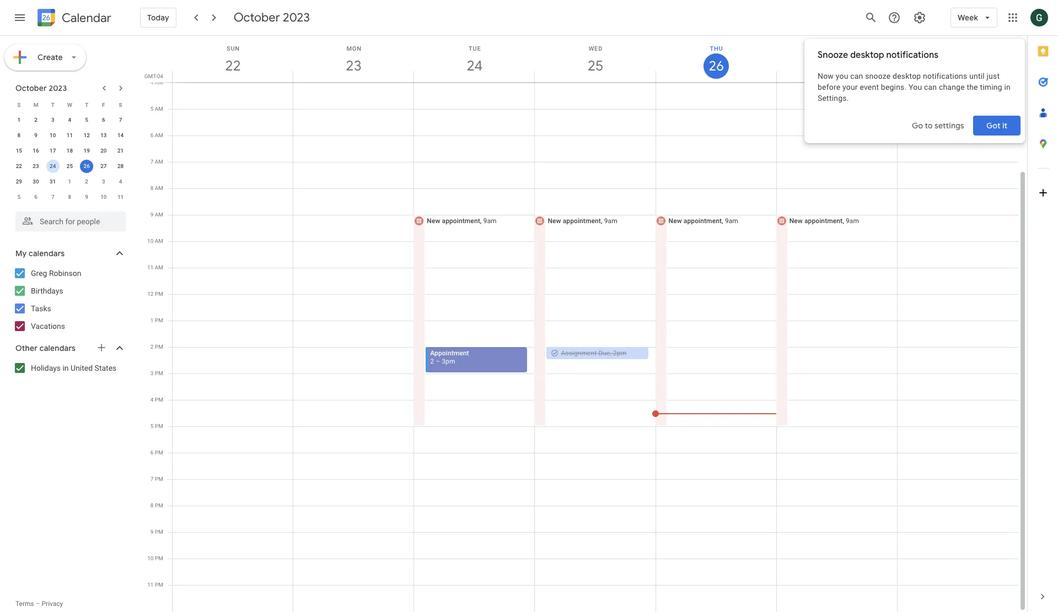 Task type: describe. For each thing, give the bounding box(es) containing it.
1 for 1 pm
[[150, 318, 154, 324]]

row containing 22
[[10, 159, 129, 174]]

0 horizontal spatial october
[[15, 83, 47, 93]]

am for 9 am
[[155, 212, 163, 218]]

17 element
[[46, 144, 59, 158]]

5 for 5 am
[[150, 106, 153, 112]]

2 new from the left
[[548, 217, 561, 225]]

2 down m
[[34, 117, 37, 123]]

5 pm
[[150, 423, 163, 430]]

desktop inside heading
[[850, 50, 884, 61]]

10 for 10 am
[[147, 238, 153, 244]]

settings menu image
[[913, 11, 926, 24]]

8 pm
[[150, 503, 163, 509]]

event
[[860, 83, 879, 92]]

calendar
[[62, 10, 111, 26]]

grid containing 22
[[141, 36, 1027, 613]]

today button
[[140, 4, 176, 31]]

10 am
[[147, 238, 163, 244]]

pm for 4 pm
[[155, 397, 163, 403]]

0 horizontal spatial can
[[850, 72, 863, 80]]

3 for the november 3 element
[[102, 179, 105, 185]]

1 vertical spatial –
[[36, 600, 40, 608]]

7 pm
[[150, 476, 163, 482]]

my calendars button
[[2, 245, 137, 262]]

states
[[95, 364, 117, 373]]

22 column header
[[172, 36, 293, 82]]

11 for 11 am
[[147, 265, 153, 271]]

3 new from the left
[[669, 217, 682, 225]]

my
[[15, 249, 27, 259]]

november 11 element
[[114, 191, 127, 204]]

begins.
[[881, 83, 907, 92]]

4 pm
[[150, 397, 163, 403]]

snooze
[[818, 50, 848, 61]]

2 pm
[[150, 344, 163, 350]]

26 cell
[[78, 159, 95, 174]]

8 up 15
[[17, 132, 21, 138]]

24 element
[[46, 160, 59, 173]]

18 element
[[63, 144, 76, 158]]

12 for 12
[[84, 132, 90, 138]]

now you can snooze desktop notifications until just before your event begins. you can change the timing in settings.
[[818, 72, 1011, 103]]

3 9am from the left
[[725, 217, 738, 225]]

you
[[909, 83, 922, 92]]

25 column header
[[534, 36, 656, 82]]

week button
[[951, 4, 997, 31]]

3 for 3 pm
[[150, 371, 154, 377]]

terms – privacy
[[15, 600, 63, 608]]

– inside appointment 2 – 3pm
[[436, 358, 440, 366]]

4 for 4 pm
[[150, 397, 154, 403]]

9 for november 9 element at top left
[[85, 194, 88, 200]]

4 for november 4 element
[[119, 179, 122, 185]]

your
[[842, 83, 858, 92]]

privacy link
[[42, 600, 63, 608]]

24 link
[[462, 53, 487, 79]]

thu 26
[[708, 45, 723, 75]]

15
[[16, 148, 22, 154]]

assignment
[[561, 350, 597, 357]]

row containing 1
[[10, 112, 129, 128]]

snooze
[[865, 72, 891, 80]]

25 element
[[63, 160, 76, 173]]

greg
[[31, 269, 47, 278]]

row containing 8
[[10, 128, 129, 143]]

4 new from the left
[[789, 217, 803, 225]]

snooze desktop notifications alert dialog
[[804, 39, 1025, 143]]

sun
[[227, 45, 240, 52]]

8 for the november 8 element
[[68, 194, 71, 200]]

november 7 element
[[46, 191, 59, 204]]

notifications inside snooze desktop notifications heading
[[886, 50, 938, 61]]

november 2 element
[[80, 175, 93, 189]]

pm for 11 pm
[[155, 582, 163, 588]]

28
[[117, 163, 124, 169]]

8 for 8 pm
[[150, 503, 154, 509]]

2 down "26, today" element at the top of page
[[85, 179, 88, 185]]

16 element
[[29, 144, 42, 158]]

snooze desktop notifications
[[818, 50, 938, 61]]

23 link
[[341, 53, 366, 79]]

24 column header
[[414, 36, 535, 82]]

15 element
[[12, 144, 26, 158]]

desktop inside the now you can snooze desktop notifications until just before your event begins. you can change the timing in settings.
[[893, 72, 921, 80]]

sun 22
[[224, 45, 240, 75]]

29
[[16, 179, 22, 185]]

21
[[117, 148, 124, 154]]

am for 8 am
[[155, 185, 163, 191]]

11 am
[[147, 265, 163, 271]]

9 for 9 pm
[[150, 529, 154, 535]]

pm for 6 pm
[[155, 450, 163, 456]]

5 up '12' element
[[85, 117, 88, 123]]

6 am
[[150, 132, 163, 138]]

row group containing 1
[[10, 112, 129, 205]]

24 inside column header
[[466, 57, 482, 75]]

november 10 element
[[97, 191, 110, 204]]

14 element
[[114, 129, 127, 142]]

7 for november 7 element
[[51, 194, 54, 200]]

1 9am from the left
[[483, 217, 497, 225]]

0 vertical spatial 1
[[17, 117, 21, 123]]

20 element
[[97, 144, 110, 158]]

row containing s
[[10, 97, 129, 112]]

greg robinson
[[31, 269, 81, 278]]

other
[[15, 343, 38, 353]]

create
[[37, 52, 63, 62]]

22 inside 'column header'
[[224, 57, 240, 75]]

26 inside cell
[[84, 163, 90, 169]]

1 s from the left
[[17, 102, 21, 108]]

due
[[598, 350, 610, 357]]

m
[[33, 102, 38, 108]]

wed 25
[[587, 45, 603, 75]]

mon 23
[[345, 45, 362, 75]]

change
[[939, 83, 965, 92]]

4 for 4 am
[[150, 79, 153, 85]]

assignment due , 2pm
[[561, 350, 627, 357]]

wed
[[589, 45, 603, 52]]

2 inside appointment 2 – 3pm
[[430, 358, 434, 366]]

9 am
[[150, 212, 163, 218]]

25 inside wed 25
[[587, 57, 603, 75]]

the
[[967, 83, 978, 92]]

29 element
[[12, 175, 26, 189]]

3 pm
[[150, 371, 163, 377]]

my calendars
[[15, 249, 65, 259]]

7 am
[[150, 159, 163, 165]]

appointment
[[430, 350, 469, 357]]

vacations
[[31, 322, 65, 331]]

9 pm
[[150, 529, 163, 535]]

pm for 5 pm
[[155, 423, 163, 430]]

my calendars list
[[2, 265, 137, 335]]

6 for "november 6" 'element'
[[34, 194, 37, 200]]

5 am
[[150, 106, 163, 112]]

mon
[[346, 45, 362, 52]]

pm for 9 pm
[[155, 529, 163, 535]]

10 for the 10 element
[[50, 132, 56, 138]]

11 pm
[[147, 582, 163, 588]]

3pm
[[442, 358, 455, 366]]

gmt-
[[144, 73, 157, 79]]

create button
[[4, 44, 86, 71]]

12 pm
[[147, 291, 163, 297]]

19
[[84, 148, 90, 154]]

26 column header
[[655, 36, 777, 82]]

20
[[100, 148, 107, 154]]

snooze desktop notifications heading
[[818, 49, 1012, 62]]

6 for 6 pm
[[150, 450, 154, 456]]

am for 4 am
[[155, 79, 163, 85]]

9 for 9 am
[[150, 212, 153, 218]]

pm for 2 pm
[[155, 344, 163, 350]]

26 inside column header
[[708, 57, 723, 75]]

1 column header from the left
[[776, 36, 898, 82]]



Task type: vqa. For each thing, say whether or not it's contained in the screenshot.
Today button
yes



Task type: locate. For each thing, give the bounding box(es) containing it.
– right terms link
[[36, 600, 40, 608]]

12 pm from the top
[[155, 582, 163, 588]]

2 am from the top
[[155, 106, 163, 112]]

1 horizontal spatial t
[[85, 102, 88, 108]]

3 down 27 element
[[102, 179, 105, 185]]

november 3 element
[[97, 175, 110, 189]]

birthdays
[[31, 287, 63, 296]]

8 down "7 am"
[[150, 185, 153, 191]]

11 element
[[63, 129, 76, 142]]

1 down 12 pm
[[150, 318, 154, 324]]

0 horizontal spatial 3
[[51, 117, 54, 123]]

7 for 7 pm
[[150, 476, 154, 482]]

23 down 16 element
[[33, 163, 39, 169]]

26 down the 19 element
[[84, 163, 90, 169]]

1
[[17, 117, 21, 123], [68, 179, 71, 185], [150, 318, 154, 324]]

holidays
[[31, 364, 61, 373]]

0 horizontal spatial –
[[36, 600, 40, 608]]

now
[[818, 72, 834, 80]]

other calendars button
[[2, 340, 137, 357]]

2 vertical spatial 3
[[150, 371, 154, 377]]

am for 11 am
[[155, 265, 163, 271]]

1 horizontal spatial 24
[[466, 57, 482, 75]]

notifications up change
[[923, 72, 967, 80]]

0 horizontal spatial 12
[[84, 132, 90, 138]]

30 element
[[29, 175, 42, 189]]

terms link
[[15, 600, 34, 608]]

– left 3pm at the left of page
[[436, 358, 440, 366]]

4 new appointment , 9am from the left
[[789, 217, 859, 225]]

12 inside row
[[84, 132, 90, 138]]

26 down thu
[[708, 57, 723, 75]]

thu
[[710, 45, 723, 52]]

1 horizontal spatial 25
[[587, 57, 603, 75]]

6 inside 'element'
[[34, 194, 37, 200]]

22 down 15 element
[[16, 163, 22, 169]]

1 vertical spatial can
[[924, 83, 937, 92]]

7 up 14
[[119, 117, 122, 123]]

1 up 15
[[17, 117, 21, 123]]

robinson
[[49, 269, 81, 278]]

pm down 2 pm
[[155, 371, 163, 377]]

9 up 16
[[34, 132, 37, 138]]

column header up change
[[897, 36, 1018, 82]]

in
[[1004, 83, 1011, 92], [63, 364, 69, 373]]

0 vertical spatial notifications
[[886, 50, 938, 61]]

1 horizontal spatial –
[[436, 358, 440, 366]]

november 1 element
[[63, 175, 76, 189]]

25 inside row
[[67, 163, 73, 169]]

7 pm from the top
[[155, 450, 163, 456]]

5 for november 5 element
[[17, 194, 21, 200]]

2 new appointment , 9am from the left
[[548, 217, 617, 225]]

3 up the 10 element
[[51, 117, 54, 123]]

2pm
[[613, 350, 627, 357]]

9
[[34, 132, 37, 138], [85, 194, 88, 200], [150, 212, 153, 218], [150, 529, 154, 535]]

23 inside "mon 23"
[[345, 57, 361, 75]]

3 down 2 pm
[[150, 371, 154, 377]]

3 am from the top
[[155, 132, 163, 138]]

desktop up snooze
[[850, 50, 884, 61]]

7 down 6 am
[[150, 159, 153, 165]]

can up your
[[850, 72, 863, 80]]

11 for 11 pm
[[147, 582, 154, 588]]

october up sun
[[234, 10, 280, 25]]

8 down november 1 element at the top of page
[[68, 194, 71, 200]]

0 horizontal spatial t
[[51, 102, 54, 108]]

2 s from the left
[[119, 102, 122, 108]]

1 vertical spatial 2023
[[49, 83, 67, 93]]

1 horizontal spatial desktop
[[893, 72, 921, 80]]

am down "7 am"
[[155, 185, 163, 191]]

11 pm from the top
[[155, 556, 163, 562]]

2 pm from the top
[[155, 318, 163, 324]]

pm for 12 pm
[[155, 291, 163, 297]]

row down w
[[10, 112, 129, 128]]

2 t from the left
[[85, 102, 88, 108]]

calendars up greg
[[29, 249, 65, 259]]

0 horizontal spatial desktop
[[850, 50, 884, 61]]

18
[[67, 148, 73, 154]]

1 vertical spatial 12
[[147, 291, 154, 297]]

10 for november 10 element
[[100, 194, 107, 200]]

9 up '10 am' in the top of the page
[[150, 212, 153, 218]]

23 column header
[[293, 36, 414, 82]]

0 vertical spatial –
[[436, 358, 440, 366]]

s right f
[[119, 102, 122, 108]]

pm up 9 pm
[[155, 503, 163, 509]]

pm up 6 pm
[[155, 423, 163, 430]]

before
[[818, 83, 840, 92]]

27
[[100, 163, 107, 169]]

9 up 10 pm
[[150, 529, 154, 535]]

24
[[466, 57, 482, 75], [50, 163, 56, 169]]

2 horizontal spatial 3
[[150, 371, 154, 377]]

25 down wed
[[587, 57, 603, 75]]

row group
[[10, 112, 129, 205]]

1 vertical spatial october 2023
[[15, 83, 67, 93]]

1 t from the left
[[51, 102, 54, 108]]

am up 12 pm
[[155, 265, 163, 271]]

6 down f
[[102, 117, 105, 123]]

1 vertical spatial in
[[63, 364, 69, 373]]

–
[[436, 358, 440, 366], [36, 600, 40, 608]]

31
[[50, 179, 56, 185]]

10 for 10 pm
[[147, 556, 154, 562]]

settings.
[[818, 94, 849, 103]]

2 down the 1 pm
[[150, 344, 154, 350]]

am down the 5 am
[[155, 132, 163, 138]]

6 for 6 am
[[150, 132, 153, 138]]

8 am
[[150, 185, 163, 191]]

26 link
[[704, 53, 729, 79]]

0 horizontal spatial 23
[[33, 163, 39, 169]]

17
[[50, 148, 56, 154]]

26
[[708, 57, 723, 75], [84, 163, 90, 169]]

5 am from the top
[[155, 185, 163, 191]]

28 element
[[114, 160, 127, 173]]

1 horizontal spatial can
[[924, 83, 937, 92]]

2 9am from the left
[[604, 217, 617, 225]]

0 horizontal spatial 25
[[67, 163, 73, 169]]

3 row from the top
[[10, 128, 129, 143]]

1 vertical spatial 23
[[33, 163, 39, 169]]

10 up 11 pm
[[147, 556, 154, 562]]

1 vertical spatial 1
[[68, 179, 71, 185]]

1 vertical spatial calendars
[[39, 343, 76, 353]]

23 down mon
[[345, 57, 361, 75]]

8 pm from the top
[[155, 476, 163, 482]]

october 2023 grid
[[10, 97, 129, 205]]

0 vertical spatial 22
[[224, 57, 240, 75]]

october up m
[[15, 83, 47, 93]]

row up 11 element
[[10, 97, 129, 112]]

6 row from the top
[[10, 174, 129, 190]]

1 vertical spatial 22
[[16, 163, 22, 169]]

None search field
[[0, 207, 137, 232]]

pm
[[155, 291, 163, 297], [155, 318, 163, 324], [155, 344, 163, 350], [155, 371, 163, 377], [155, 397, 163, 403], [155, 423, 163, 430], [155, 450, 163, 456], [155, 476, 163, 482], [155, 503, 163, 509], [155, 529, 163, 535], [155, 556, 163, 562], [155, 582, 163, 588]]

4 9am from the left
[[846, 217, 859, 225]]

november 6 element
[[29, 191, 42, 204]]

calendar element
[[35, 7, 111, 31]]

0 vertical spatial 23
[[345, 57, 361, 75]]

in left united
[[63, 364, 69, 373]]

21 element
[[114, 144, 127, 158]]

s
[[17, 102, 21, 108], [119, 102, 122, 108]]

0 horizontal spatial 24
[[50, 163, 56, 169]]

1 new from the left
[[427, 217, 440, 225]]

tue 24
[[466, 45, 482, 75]]

calendar heading
[[60, 10, 111, 26]]

calendars inside 'dropdown button'
[[39, 343, 76, 353]]

10 up 11 am on the left top of page
[[147, 238, 153, 244]]

11 for 11 element
[[67, 132, 73, 138]]

week
[[958, 13, 978, 23]]

grid
[[141, 36, 1027, 613]]

0 horizontal spatial october 2023
[[15, 83, 67, 93]]

8 am from the top
[[155, 265, 163, 271]]

22 inside row
[[16, 163, 22, 169]]

1 appointment from the left
[[442, 217, 480, 225]]

pm for 10 pm
[[155, 556, 163, 562]]

calendars inside dropdown button
[[29, 249, 65, 259]]

7 for 7 am
[[150, 159, 153, 165]]

1 vertical spatial 24
[[50, 163, 56, 169]]

calendars up "holidays"
[[39, 343, 76, 353]]

tab list
[[1028, 36, 1058, 582]]

october 2023 up sun
[[234, 10, 310, 25]]

2 column header from the left
[[897, 36, 1018, 82]]

8 for 8 am
[[150, 185, 153, 191]]

privacy
[[42, 600, 63, 608]]

am for 5 am
[[155, 106, 163, 112]]

can right you
[[924, 83, 937, 92]]

24 cell
[[44, 159, 61, 174]]

pm down 5 pm
[[155, 450, 163, 456]]

0 vertical spatial 26
[[708, 57, 723, 75]]

holidays in united states
[[31, 364, 117, 373]]

november 4 element
[[114, 175, 127, 189]]

1 vertical spatial notifications
[[923, 72, 967, 80]]

10 down the november 3 element
[[100, 194, 107, 200]]

0 vertical spatial desktop
[[850, 50, 884, 61]]

0 vertical spatial can
[[850, 72, 863, 80]]

4 appointment from the left
[[804, 217, 843, 225]]

10 up 17
[[50, 132, 56, 138]]

pm up the 1 pm
[[155, 291, 163, 297]]

am down 4 am
[[155, 106, 163, 112]]

desktop up you
[[893, 72, 921, 80]]

1 vertical spatial october
[[15, 83, 47, 93]]

12 element
[[80, 129, 93, 142]]

31 element
[[46, 175, 59, 189]]

3
[[51, 117, 54, 123], [102, 179, 105, 185], [150, 371, 154, 377]]

14
[[117, 132, 124, 138]]

in inside the now you can snooze desktop notifications until just before your event begins. you can change the timing in settings.
[[1004, 83, 1011, 92]]

row up november 1 element at the top of page
[[10, 159, 129, 174]]

12 for 12 pm
[[147, 291, 154, 297]]

row up 25 element
[[10, 143, 129, 159]]

22 link
[[220, 53, 246, 79]]

11 down '10 am' in the top of the page
[[147, 265, 153, 271]]

5 row from the top
[[10, 159, 129, 174]]

notifications inside the now you can snooze desktop notifications until just before your event begins. you can change the timing in settings.
[[923, 72, 967, 80]]

1 vertical spatial 25
[[67, 163, 73, 169]]

10 element
[[46, 129, 59, 142]]

calendars
[[29, 249, 65, 259], [39, 343, 76, 353]]

10 pm from the top
[[155, 529, 163, 535]]

0 horizontal spatial in
[[63, 364, 69, 373]]

just
[[987, 72, 1000, 80]]

6 pm from the top
[[155, 423, 163, 430]]

gmt-04
[[144, 73, 163, 79]]

0 horizontal spatial 22
[[16, 163, 22, 169]]

desktop
[[850, 50, 884, 61], [893, 72, 921, 80]]

2
[[34, 117, 37, 123], [85, 179, 88, 185], [150, 344, 154, 350], [430, 358, 434, 366]]

appointment 2 – 3pm
[[430, 350, 469, 366]]

4 down w
[[68, 117, 71, 123]]

7 up the 8 pm
[[150, 476, 154, 482]]

8
[[17, 132, 21, 138], [150, 185, 153, 191], [68, 194, 71, 200], [150, 503, 154, 509]]

1 am from the top
[[155, 79, 163, 85]]

24 down 17 element
[[50, 163, 56, 169]]

5 down 4 am
[[150, 106, 153, 112]]

1 horizontal spatial 12
[[147, 291, 154, 297]]

column header up before
[[776, 36, 898, 82]]

11 down november 4 element
[[117, 194, 124, 200]]

7
[[119, 117, 122, 123], [150, 159, 153, 165], [51, 194, 54, 200], [150, 476, 154, 482]]

6 down the 5 am
[[150, 132, 153, 138]]

terms
[[15, 600, 34, 608]]

notifications up the now you can snooze desktop notifications until just before your event begins. you can change the timing in settings.
[[886, 50, 938, 61]]

5 up 6 pm
[[150, 423, 154, 430]]

timing
[[980, 83, 1002, 92]]

1 horizontal spatial 22
[[224, 57, 240, 75]]

2023
[[283, 10, 310, 25], [49, 83, 67, 93]]

1 horizontal spatial 3
[[102, 179, 105, 185]]

7 down the 31 element
[[51, 194, 54, 200]]

4 row from the top
[[10, 143, 129, 159]]

0 horizontal spatial s
[[17, 102, 21, 108]]

11 up 18
[[67, 132, 73, 138]]

7 am from the top
[[155, 238, 163, 244]]

november 9 element
[[80, 191, 93, 204]]

5 pm from the top
[[155, 397, 163, 403]]

am for 6 am
[[155, 132, 163, 138]]

Search for people text field
[[22, 212, 119, 232]]

5 for 5 pm
[[150, 423, 154, 430]]

23 element
[[29, 160, 42, 173]]

pm for 7 pm
[[155, 476, 163, 482]]

1 horizontal spatial 2023
[[283, 10, 310, 25]]

0 horizontal spatial 1
[[17, 117, 21, 123]]

1 horizontal spatial 23
[[345, 57, 361, 75]]

tasks
[[31, 304, 51, 313]]

am for 10 am
[[155, 238, 163, 244]]

f
[[102, 102, 105, 108]]

11 down 10 pm
[[147, 582, 154, 588]]

4 am from the top
[[155, 159, 163, 165]]

calendars for my calendars
[[29, 249, 65, 259]]

24 down tue
[[466, 57, 482, 75]]

2 vertical spatial 1
[[150, 318, 154, 324]]

25
[[587, 57, 603, 75], [67, 163, 73, 169]]

3 appointment from the left
[[684, 217, 722, 225]]

04
[[157, 73, 163, 79]]

10 pm
[[147, 556, 163, 562]]

4 am
[[150, 79, 163, 85]]

5 down 29 element
[[17, 194, 21, 200]]

today
[[147, 13, 169, 23]]

1 horizontal spatial in
[[1004, 83, 1011, 92]]

t left w
[[51, 102, 54, 108]]

row down 25 element
[[10, 174, 129, 190]]

november 5 element
[[12, 191, 26, 204]]

row containing 5
[[10, 190, 129, 205]]

w
[[67, 102, 72, 108]]

1 row from the top
[[10, 97, 129, 112]]

24 inside cell
[[50, 163, 56, 169]]

9 pm from the top
[[155, 503, 163, 509]]

new
[[427, 217, 440, 225], [548, 217, 561, 225], [669, 217, 682, 225], [789, 217, 803, 225]]

pm up the 8 pm
[[155, 476, 163, 482]]

pm down the 8 pm
[[155, 529, 163, 535]]

8 up 9 pm
[[150, 503, 154, 509]]

7 row from the top
[[10, 190, 129, 205]]

am up the 5 am
[[155, 79, 163, 85]]

0 vertical spatial calendars
[[29, 249, 65, 259]]

1 horizontal spatial october 2023
[[234, 10, 310, 25]]

1 new appointment , 9am from the left
[[427, 217, 497, 225]]

row containing 29
[[10, 174, 129, 190]]

6 down 5 pm
[[150, 450, 154, 456]]

3 pm from the top
[[155, 344, 163, 350]]

6 am from the top
[[155, 212, 163, 218]]

pm down the 3 pm
[[155, 397, 163, 403]]

2 left 3pm at the left of page
[[430, 358, 434, 366]]

1 for november 1 element at the top of page
[[68, 179, 71, 185]]

0 vertical spatial in
[[1004, 83, 1011, 92]]

row containing 15
[[10, 143, 129, 159]]

1 horizontal spatial october
[[234, 10, 280, 25]]

0 vertical spatial 2023
[[283, 10, 310, 25]]

pm down 10 pm
[[155, 582, 163, 588]]

october 2023 up m
[[15, 83, 67, 93]]

row up 18
[[10, 128, 129, 143]]

pm down 9 pm
[[155, 556, 163, 562]]

12 down 11 am on the left top of page
[[147, 291, 154, 297]]

26, today element
[[80, 160, 93, 173]]

22
[[224, 57, 240, 75], [16, 163, 22, 169]]

0 horizontal spatial 2023
[[49, 83, 67, 93]]

2 appointment from the left
[[563, 217, 601, 225]]

1 down 25 element
[[68, 179, 71, 185]]

4 down 28 element
[[119, 179, 122, 185]]

am down 9 am
[[155, 238, 163, 244]]

1 vertical spatial 26
[[84, 163, 90, 169]]

1 pm
[[150, 318, 163, 324]]

am down 8 am on the top left of page
[[155, 212, 163, 218]]

row
[[10, 97, 129, 112], [10, 112, 129, 128], [10, 128, 129, 143], [10, 143, 129, 159], [10, 159, 129, 174], [10, 174, 129, 190], [10, 190, 129, 205]]

0 horizontal spatial 26
[[84, 163, 90, 169]]

add other calendars image
[[96, 342, 107, 353]]

0 vertical spatial 24
[[466, 57, 482, 75]]

25 link
[[583, 53, 608, 79]]

4 pm from the top
[[155, 371, 163, 377]]

23 inside row
[[33, 163, 39, 169]]

0 vertical spatial 3
[[51, 117, 54, 123]]

0 vertical spatial october 2023
[[234, 10, 310, 25]]

am down 6 am
[[155, 159, 163, 165]]

1 pm from the top
[[155, 291, 163, 297]]

2 row from the top
[[10, 112, 129, 128]]

tue
[[469, 45, 481, 52]]

november 8 element
[[63, 191, 76, 204]]

united
[[71, 364, 93, 373]]

16
[[33, 148, 39, 154]]

22 down sun
[[224, 57, 240, 75]]

am for 7 am
[[155, 159, 163, 165]]

pm for 8 pm
[[155, 503, 163, 509]]

4 left 04
[[150, 79, 153, 85]]

1 horizontal spatial s
[[119, 102, 122, 108]]

s left m
[[17, 102, 21, 108]]

22 element
[[12, 160, 26, 173]]

6
[[102, 117, 105, 123], [150, 132, 153, 138], [34, 194, 37, 200], [150, 450, 154, 456]]

1 horizontal spatial 26
[[708, 57, 723, 75]]

1 horizontal spatial 1
[[68, 179, 71, 185]]

pm up 2 pm
[[155, 318, 163, 324]]

4 down the 3 pm
[[150, 397, 154, 403]]

pm for 3 pm
[[155, 371, 163, 377]]

6 pm
[[150, 450, 163, 456]]

12
[[84, 132, 90, 138], [147, 291, 154, 297]]

t left f
[[85, 102, 88, 108]]

1 vertical spatial desktop
[[893, 72, 921, 80]]

2 horizontal spatial 1
[[150, 318, 154, 324]]

in right timing
[[1004, 83, 1011, 92]]

9 down november 2 element on the left top of page
[[85, 194, 88, 200]]

11 for november 11 "element"
[[117, 194, 124, 200]]

other calendars
[[15, 343, 76, 353]]

pm for 1 pm
[[155, 318, 163, 324]]

13
[[100, 132, 107, 138]]

october 2023
[[234, 10, 310, 25], [15, 83, 67, 93]]

19 element
[[80, 144, 93, 158]]

main drawer image
[[13, 11, 26, 24]]

1 vertical spatial 3
[[102, 179, 105, 185]]

calendars for other calendars
[[39, 343, 76, 353]]

0 vertical spatial 12
[[84, 132, 90, 138]]

0 vertical spatial october
[[234, 10, 280, 25]]

30
[[33, 179, 39, 185]]

row down november 1 element at the top of page
[[10, 190, 129, 205]]

0 vertical spatial 25
[[587, 57, 603, 75]]

12 up 19
[[84, 132, 90, 138]]

27 element
[[97, 160, 110, 173]]

13 element
[[97, 129, 110, 142]]

column header
[[776, 36, 898, 82], [897, 36, 1018, 82]]

until
[[969, 72, 985, 80]]

11 inside "element"
[[117, 194, 124, 200]]

3 new appointment , 9am from the left
[[669, 217, 738, 225]]



